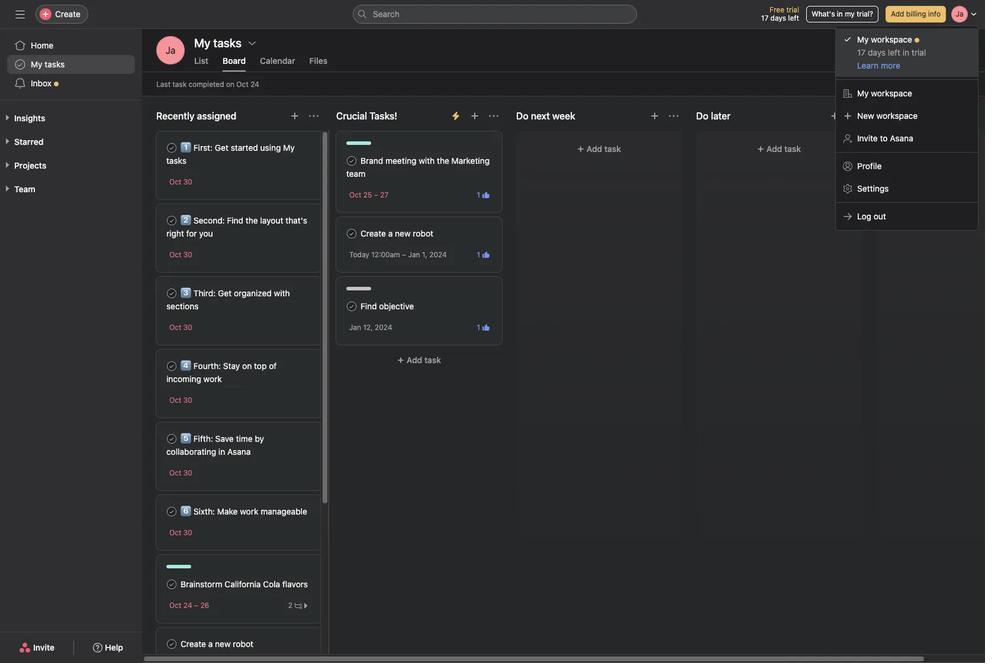 Task type: locate. For each thing, give the bounding box(es) containing it.
0 horizontal spatial add task image
[[290, 111, 300, 121]]

1 horizontal spatial new
[[395, 229, 411, 239]]

create
[[55, 9, 81, 19], [361, 229, 386, 239], [181, 640, 206, 650]]

what's in my trial? button
[[807, 6, 879, 23]]

in inside 17 days left in trial learn more
[[903, 47, 910, 57]]

in inside what's in my trial? button
[[837, 9, 843, 18]]

– left 26
[[194, 602, 198, 611]]

2024 right 1, on the left top of the page
[[429, 251, 447, 259]]

1 vertical spatial invite
[[33, 643, 55, 653]]

2 vertical spatial create
[[181, 640, 206, 650]]

17 left free
[[762, 14, 769, 23]]

1 more section actions image from the left
[[309, 111, 319, 121]]

calendar
[[260, 56, 295, 66]]

17 inside free trial 17 days left
[[762, 14, 769, 23]]

completed image up team
[[345, 154, 359, 168]]

ja left "list"
[[166, 45, 176, 56]]

the inside brand meeting with the marketing team
[[437, 156, 449, 166]]

1 vertical spatial days
[[868, 47, 886, 57]]

0 vertical spatial the
[[437, 156, 449, 166]]

0 vertical spatial create
[[55, 9, 81, 19]]

jan 12, 2024
[[349, 323, 392, 332]]

completed image up oct 24 – 26
[[165, 578, 179, 592]]

with right meeting
[[419, 156, 435, 166]]

24
[[251, 80, 259, 89], [183, 602, 192, 611]]

add billing info
[[891, 9, 941, 18]]

my workspace up share
[[858, 34, 913, 44]]

1 horizontal spatial –
[[374, 191, 378, 200]]

add section button
[[877, 105, 953, 127]]

completed image left 4️⃣
[[165, 360, 179, 374]]

3 1 from the top
[[477, 323, 480, 332]]

help
[[105, 643, 123, 653]]

add task image for do later
[[830, 111, 840, 121]]

1 horizontal spatial add task
[[587, 144, 621, 154]]

trial right free
[[787, 5, 800, 14]]

get
[[215, 143, 229, 153], [218, 288, 232, 299]]

17 days left in trial learn more
[[858, 47, 926, 70]]

0 vertical spatial workspace
[[871, 34, 913, 44]]

work inside 4️⃣ fourth: stay on top of incoming work
[[204, 374, 222, 384]]

1 1 button from the top
[[475, 189, 492, 201]]

get inside 1️⃣ first: get started using my tasks
[[215, 143, 229, 153]]

completed checkbox up today
[[345, 227, 359, 241]]

0 horizontal spatial days
[[771, 14, 787, 23]]

30 down collaborating
[[183, 469, 192, 478]]

more section actions image
[[309, 111, 319, 121], [489, 111, 499, 121]]

in
[[837, 9, 843, 18], [903, 47, 910, 57], [218, 447, 225, 457]]

0 horizontal spatial find
[[227, 216, 243, 226]]

cola
[[263, 580, 280, 590]]

second:
[[194, 216, 225, 226]]

2 add task image from the left
[[470, 111, 480, 121]]

1 vertical spatial the
[[246, 216, 258, 226]]

create up 12:00am
[[361, 229, 386, 239]]

Completed checkbox
[[165, 214, 179, 228], [345, 300, 359, 314], [165, 360, 179, 374], [165, 505, 179, 519], [165, 638, 179, 652]]

1 vertical spatial in
[[903, 47, 910, 57]]

workspace up share
[[871, 34, 913, 44]]

3 oct 30 button from the top
[[169, 323, 192, 332]]

0 vertical spatial in
[[837, 9, 843, 18]]

0 horizontal spatial robot
[[233, 640, 254, 650]]

1 vertical spatial left
[[888, 47, 901, 57]]

more section actions image
[[669, 111, 679, 121]]

3 1 button from the top
[[475, 322, 492, 334]]

a
[[388, 229, 393, 239], [208, 640, 213, 650]]

do next week
[[516, 111, 576, 121]]

completed image left the 6️⃣
[[165, 505, 179, 519]]

with inside the 3️⃣ third: get organized with sections
[[274, 288, 290, 299]]

1 horizontal spatial on
[[242, 361, 252, 371]]

0 horizontal spatial jan
[[349, 323, 361, 332]]

left
[[788, 14, 800, 23], [888, 47, 901, 57]]

oct left 25
[[349, 191, 362, 200]]

0 vertical spatial robot
[[413, 229, 434, 239]]

completed image left the 5️⃣
[[165, 432, 179, 447]]

asana right 'to' at the right of page
[[890, 133, 914, 143]]

add task button for do later
[[704, 139, 855, 160]]

the left layout
[[246, 216, 258, 226]]

0 vertical spatial 2024
[[429, 251, 447, 259]]

2024 right 12,
[[375, 323, 392, 332]]

jan left 12,
[[349, 323, 361, 332]]

completed checkbox left the 5️⃣
[[165, 432, 179, 447]]

– right 12:00am
[[402, 251, 406, 259]]

with inside brand meeting with the marketing team
[[419, 156, 435, 166]]

add task image
[[650, 111, 660, 121]]

days inside free trial 17 days left
[[771, 14, 787, 23]]

1 horizontal spatial create
[[181, 640, 206, 650]]

create for create a new robot's completed icon
[[361, 229, 386, 239]]

completed checkbox for 6️⃣ sixth: make work manageable
[[165, 505, 179, 519]]

completed checkbox up team
[[345, 154, 359, 168]]

ja
[[956, 9, 964, 18], [166, 45, 176, 56]]

1 horizontal spatial work
[[240, 507, 258, 517]]

work
[[204, 374, 222, 384], [240, 507, 258, 517]]

0 vertical spatial days
[[771, 14, 787, 23]]

asana down "time"
[[227, 447, 251, 457]]

in right share
[[903, 47, 910, 57]]

the left marketing
[[437, 156, 449, 166]]

brainstorm
[[181, 580, 222, 590]]

6 oct 30 from the top
[[169, 529, 192, 538]]

1 vertical spatial 1
[[477, 250, 480, 259]]

oct 30 down collaborating
[[169, 469, 192, 478]]

create a new robot
[[361, 229, 434, 239], [181, 640, 254, 650]]

workspace up new workspace
[[871, 88, 913, 98]]

2 horizontal spatial create
[[361, 229, 386, 239]]

12,
[[363, 323, 373, 332]]

0 horizontal spatial add task button
[[336, 350, 502, 371]]

global element
[[0, 29, 142, 100]]

robot for create a new robot's completed icon
[[413, 229, 434, 239]]

my
[[858, 34, 869, 44], [31, 59, 42, 69], [858, 88, 869, 98], [283, 143, 295, 153]]

create button
[[36, 5, 88, 24]]

1 horizontal spatial robot
[[413, 229, 434, 239]]

0 vertical spatial jan
[[408, 251, 420, 259]]

1 my workspace from the top
[[858, 34, 913, 44]]

0 horizontal spatial more section actions image
[[309, 111, 319, 121]]

completed image up today
[[345, 227, 359, 241]]

tasks down home on the top
[[45, 59, 65, 69]]

billing
[[907, 9, 927, 18]]

1 vertical spatial new
[[215, 640, 231, 650]]

create inside popup button
[[55, 9, 81, 19]]

1 horizontal spatial left
[[888, 47, 901, 57]]

0 horizontal spatial ja
[[166, 45, 176, 56]]

completed checkbox for 3️⃣ third: get organized with sections
[[165, 287, 179, 301]]

30 for 2️⃣
[[183, 251, 192, 259]]

0 horizontal spatial on
[[226, 80, 235, 89]]

completed checkbox up oct 24 – 26
[[165, 578, 179, 592]]

manageable
[[261, 507, 307, 517]]

1 vertical spatial get
[[218, 288, 232, 299]]

section
[[916, 111, 948, 121]]

1 horizontal spatial jan
[[408, 251, 420, 259]]

in inside 5️⃣ fifth: save time by collaborating in asana
[[218, 447, 225, 457]]

1 vertical spatial –
[[402, 251, 406, 259]]

a down 26
[[208, 640, 213, 650]]

completed image for brainstorm california cola flavors
[[165, 578, 179, 592]]

completed checkbox for brainstorm california cola flavors
[[165, 578, 179, 592]]

1 vertical spatial my workspace
[[858, 88, 913, 98]]

2
[[288, 601, 293, 610]]

1 vertical spatial create
[[361, 229, 386, 239]]

completed image down oct 24 – 26
[[165, 638, 179, 652]]

radio item
[[836, 28, 978, 77]]

0 horizontal spatial create a new robot
[[181, 640, 254, 650]]

30 for 1️⃣
[[183, 178, 192, 187]]

1 horizontal spatial the
[[437, 156, 449, 166]]

days left what's
[[771, 14, 787, 23]]

oct 30 down incoming
[[169, 396, 192, 405]]

find right second:
[[227, 216, 243, 226]]

17 up learn at the top of page
[[858, 47, 866, 57]]

workspace down the my workspace link on the right of the page
[[877, 111, 918, 121]]

1 30 from the top
[[183, 178, 192, 187]]

0 horizontal spatial –
[[194, 602, 198, 611]]

5 oct 30 from the top
[[169, 469, 192, 478]]

completed checkbox left the 6️⃣
[[165, 505, 179, 519]]

completed checkbox for 2️⃣ second: find the layout that's right for you
[[165, 214, 179, 228]]

0 vertical spatial left
[[788, 14, 800, 23]]

0 vertical spatial trial
[[787, 5, 800, 14]]

make
[[217, 507, 238, 517]]

ja right info
[[956, 9, 964, 18]]

0 horizontal spatial in
[[218, 447, 225, 457]]

jan left 1, on the left top of the page
[[408, 251, 420, 259]]

1 button
[[475, 189, 492, 201], [475, 249, 492, 261], [475, 322, 492, 334]]

2 horizontal spatial add task button
[[704, 139, 855, 160]]

1 button for brand meeting with the marketing team
[[475, 189, 492, 201]]

26
[[200, 602, 209, 611]]

more section actions image down files link
[[309, 111, 319, 121]]

0 vertical spatial find
[[227, 216, 243, 226]]

oct
[[237, 80, 249, 89], [169, 178, 182, 187], [349, 191, 362, 200], [169, 251, 182, 259], [169, 323, 182, 332], [169, 396, 182, 405], [169, 469, 182, 478], [169, 529, 182, 538], [169, 602, 182, 611]]

add inside 'button'
[[896, 111, 913, 121]]

1 horizontal spatial 24
[[251, 80, 259, 89]]

5 oct 30 button from the top
[[169, 469, 192, 478]]

1 horizontal spatial days
[[868, 47, 886, 57]]

0 vertical spatial work
[[204, 374, 222, 384]]

list link
[[194, 56, 208, 72]]

a for completed checkbox corresponding to create a new robot
[[208, 640, 213, 650]]

on left top
[[242, 361, 252, 371]]

0 vertical spatial invite
[[858, 133, 878, 143]]

create a new robot down 26
[[181, 640, 254, 650]]

tasks inside "global" "element"
[[45, 59, 65, 69]]

collaborating
[[166, 447, 216, 457]]

oct 30 for 6️⃣ sixth: make work manageable
[[169, 529, 192, 538]]

0 horizontal spatial create
[[55, 9, 81, 19]]

6 oct 30 button from the top
[[169, 529, 192, 538]]

0 vertical spatial tasks
[[45, 59, 65, 69]]

completed checkbox up jan 12, 2024
[[345, 300, 359, 314]]

1 vertical spatial jan
[[349, 323, 361, 332]]

1 vertical spatial on
[[242, 361, 252, 371]]

today
[[349, 251, 369, 259]]

add task image
[[290, 111, 300, 121], [470, 111, 480, 121], [830, 111, 840, 121]]

17
[[762, 14, 769, 23], [858, 47, 866, 57]]

0 vertical spatial 17
[[762, 14, 769, 23]]

show options image
[[248, 38, 257, 48]]

oct 30 button down 1️⃣
[[169, 178, 192, 187]]

1 vertical spatial tasks
[[166, 156, 187, 166]]

2 my workspace from the top
[[858, 88, 913, 98]]

left right free
[[788, 14, 800, 23]]

completed image up jan 12, 2024
[[345, 300, 359, 314]]

robot
[[413, 229, 434, 239], [233, 640, 254, 650]]

a up 12:00am
[[388, 229, 393, 239]]

completed image
[[165, 141, 179, 155], [345, 227, 359, 241], [345, 300, 359, 314], [165, 360, 179, 374], [165, 578, 179, 592]]

on inside 4️⃣ fourth: stay on top of incoming work
[[242, 361, 252, 371]]

marketing
[[452, 156, 490, 166]]

1 horizontal spatial more section actions image
[[489, 111, 499, 121]]

1 horizontal spatial asana
[[890, 133, 914, 143]]

on for stay
[[242, 361, 252, 371]]

2 vertical spatial 1 button
[[475, 322, 492, 334]]

oct 30 down 'right'
[[169, 251, 192, 259]]

what's in my trial?
[[812, 9, 874, 18]]

add task image left the new
[[830, 111, 840, 121]]

with right organized
[[274, 288, 290, 299]]

2 more section actions image from the left
[[489, 111, 499, 121]]

incoming
[[166, 374, 201, 384]]

1
[[477, 190, 480, 199], [477, 250, 480, 259], [477, 323, 480, 332]]

2 vertical spatial –
[[194, 602, 198, 611]]

oct 30 down the 6️⃣
[[169, 529, 192, 538]]

6 30 from the top
[[183, 529, 192, 538]]

oct 30 for 2️⃣ second: find the layout that's right for you
[[169, 251, 192, 259]]

1 oct 30 button from the top
[[169, 178, 192, 187]]

create a new robot up today 12:00am – jan 1, 2024
[[361, 229, 434, 239]]

completed image for create a new robot
[[165, 638, 179, 652]]

0 horizontal spatial work
[[204, 374, 222, 384]]

completed image left 3️⃣
[[165, 287, 179, 301]]

profile
[[858, 161, 882, 171]]

2 horizontal spatial –
[[402, 251, 406, 259]]

1 vertical spatial trial
[[912, 47, 926, 57]]

30 down sections
[[183, 323, 192, 332]]

oct 30 button for 6️⃣ sixth: make work manageable
[[169, 529, 192, 538]]

my up the new
[[858, 88, 869, 98]]

24 down show options image
[[251, 80, 259, 89]]

my up inbox
[[31, 59, 42, 69]]

find up 12,
[[361, 301, 377, 312]]

1 horizontal spatial add task button
[[524, 139, 675, 160]]

completed checkbox for 1️⃣ first: get started using my tasks
[[165, 141, 179, 155]]

out
[[874, 211, 887, 222]]

team
[[346, 169, 366, 179]]

completed checkbox for 5️⃣ fifth: save time by collaborating in asana
[[165, 432, 179, 447]]

2 horizontal spatial add task image
[[830, 111, 840, 121]]

you
[[199, 229, 213, 239]]

completed checkbox for brand meeting with the marketing team
[[345, 154, 359, 168]]

rules for crucial tasks! image
[[451, 111, 461, 121]]

2 oct 30 button from the top
[[169, 251, 192, 259]]

trial inside free trial 17 days left
[[787, 5, 800, 14]]

new
[[858, 111, 875, 121]]

oct 30 button down the 6️⃣
[[169, 529, 192, 538]]

–
[[374, 191, 378, 200], [402, 251, 406, 259], [194, 602, 198, 611]]

completed image for 3️⃣ third: get organized with sections
[[165, 287, 179, 301]]

next week
[[531, 111, 576, 121]]

0 vertical spatial 1
[[477, 190, 480, 199]]

completed image left 1️⃣
[[165, 141, 179, 155]]

4 oct 30 from the top
[[169, 396, 192, 405]]

right
[[166, 229, 184, 239]]

my workspace up new workspace
[[858, 88, 913, 98]]

1 horizontal spatial tasks
[[166, 156, 187, 166]]

0 horizontal spatial invite
[[33, 643, 55, 653]]

30 down for at top
[[183, 251, 192, 259]]

days up learn more button
[[868, 47, 886, 57]]

completed image up 'right'
[[165, 214, 179, 228]]

asana
[[890, 133, 914, 143], [227, 447, 251, 457]]

2 1 from the top
[[477, 250, 480, 259]]

0 horizontal spatial 17
[[762, 14, 769, 23]]

1 vertical spatial 1 button
[[475, 249, 492, 261]]

1 horizontal spatial invite
[[858, 133, 878, 143]]

my right using on the left top of page
[[283, 143, 295, 153]]

meeting
[[386, 156, 417, 166]]

2 vertical spatial in
[[218, 447, 225, 457]]

3 oct 30 from the top
[[169, 323, 192, 332]]

1 horizontal spatial find
[[361, 301, 377, 312]]

1 vertical spatial 17
[[858, 47, 866, 57]]

2 oct 30 from the top
[[169, 251, 192, 259]]

get right first:
[[215, 143, 229, 153]]

1 1 from the top
[[477, 190, 480, 199]]

tasks inside 1️⃣ first: get started using my tasks
[[166, 156, 187, 166]]

on down board link
[[226, 80, 235, 89]]

flavors
[[282, 580, 308, 590]]

share button
[[866, 42, 906, 59]]

1 vertical spatial 2024
[[375, 323, 392, 332]]

completed checkbox down oct 24 – 26
[[165, 638, 179, 652]]

trial right share
[[912, 47, 926, 57]]

4️⃣
[[181, 361, 191, 371]]

0 vertical spatial ja
[[956, 9, 964, 18]]

california
[[225, 580, 261, 590]]

30
[[183, 178, 192, 187], [183, 251, 192, 259], [183, 323, 192, 332], [183, 396, 192, 405], [183, 469, 192, 478], [183, 529, 192, 538]]

completed checkbox up 'right'
[[165, 214, 179, 228]]

jan
[[408, 251, 420, 259], [349, 323, 361, 332]]

oct 30 button down sections
[[169, 323, 192, 332]]

add task button for do next week
[[524, 139, 675, 160]]

add inside button
[[891, 9, 905, 18]]

1 horizontal spatial ja
[[956, 9, 964, 18]]

more section actions image left 'do'
[[489, 111, 499, 121]]

oct down collaborating
[[169, 469, 182, 478]]

24 left 26
[[183, 602, 192, 611]]

0 vertical spatial a
[[388, 229, 393, 239]]

completed image
[[345, 154, 359, 168], [165, 214, 179, 228], [165, 287, 179, 301], [165, 432, 179, 447], [165, 505, 179, 519], [165, 638, 179, 652]]

completed checkbox left 3️⃣
[[165, 287, 179, 301]]

1 vertical spatial ja
[[166, 45, 176, 56]]

invite inside the invite button
[[33, 643, 55, 653]]

– for brainstorm california cola flavors
[[194, 602, 198, 611]]

1️⃣
[[181, 143, 191, 153]]

1 add task image from the left
[[290, 111, 300, 121]]

oct 30 button down collaborating
[[169, 469, 192, 478]]

completed checkbox for create a new robot
[[345, 227, 359, 241]]

left up more
[[888, 47, 901, 57]]

3 30 from the top
[[183, 323, 192, 332]]

3️⃣
[[181, 288, 191, 299]]

with
[[419, 156, 435, 166], [274, 288, 290, 299]]

30 down 1️⃣
[[183, 178, 192, 187]]

get right third:
[[218, 288, 232, 299]]

in left my
[[837, 9, 843, 18]]

30 down incoming
[[183, 396, 192, 405]]

3 add task image from the left
[[830, 111, 840, 121]]

30 for 5️⃣
[[183, 469, 192, 478]]

add task image down calendar link
[[290, 111, 300, 121]]

1 vertical spatial robot
[[233, 640, 254, 650]]

my inside 1️⃣ first: get started using my tasks
[[283, 143, 295, 153]]

0 horizontal spatial with
[[274, 288, 290, 299]]

1 oct 30 from the top
[[169, 178, 192, 187]]

completed checkbox for find objective
[[345, 300, 359, 314]]

task
[[173, 80, 187, 89], [605, 144, 621, 154], [785, 144, 801, 154], [425, 355, 441, 365]]

2 horizontal spatial add task
[[767, 144, 801, 154]]

1 horizontal spatial in
[[837, 9, 843, 18]]

work right make
[[240, 507, 258, 517]]

new workspace
[[858, 111, 918, 121]]

completed checkbox left 4️⃣
[[165, 360, 179, 374]]

5 30 from the top
[[183, 469, 192, 478]]

2️⃣
[[181, 216, 191, 226]]

1 horizontal spatial 17
[[858, 47, 866, 57]]

on
[[226, 80, 235, 89], [242, 361, 252, 371]]

get inside the 3️⃣ third: get organized with sections
[[218, 288, 232, 299]]

oct 30 button down 'right'
[[169, 251, 192, 259]]

info
[[929, 9, 941, 18]]

oct 30 button for 2️⃣ second: find the layout that's right for you
[[169, 251, 192, 259]]

0 vertical spatial with
[[419, 156, 435, 166]]

oct 30 down sections
[[169, 323, 192, 332]]

add section
[[896, 111, 948, 121]]

add task
[[587, 144, 621, 154], [767, 144, 801, 154], [407, 355, 441, 365]]

the for marketing
[[437, 156, 449, 166]]

1 vertical spatial 24
[[183, 602, 192, 611]]

Completed checkbox
[[165, 141, 179, 155], [345, 154, 359, 168], [345, 227, 359, 241], [165, 287, 179, 301], [165, 432, 179, 447], [165, 578, 179, 592]]

2 30 from the top
[[183, 251, 192, 259]]

left inside free trial 17 days left
[[788, 14, 800, 23]]

tasks down 1️⃣
[[166, 156, 187, 166]]

1,
[[422, 251, 427, 259]]

create up home link
[[55, 9, 81, 19]]

1 horizontal spatial add task image
[[470, 111, 480, 121]]

0 vertical spatial 1 button
[[475, 189, 492, 201]]

the inside 2️⃣ second: find the layout that's right for you
[[246, 216, 258, 226]]

1 vertical spatial asana
[[227, 447, 251, 457]]

30 down the 6️⃣
[[183, 529, 192, 538]]

0 vertical spatial my workspace
[[858, 34, 913, 44]]

1 horizontal spatial a
[[388, 229, 393, 239]]



Task type: vqa. For each thing, say whether or not it's contained in the screenshot.
1 button
yes



Task type: describe. For each thing, give the bounding box(es) containing it.
2 1 button from the top
[[475, 249, 492, 261]]

trial inside 17 days left in trial learn more
[[912, 47, 926, 57]]

crucial tasks!
[[336, 111, 398, 121]]

projects
[[14, 161, 46, 171]]

oct 30 for 5️⃣ fifth: save time by collaborating in asana
[[169, 469, 192, 478]]

today 12:00am – jan 1, 2024
[[349, 251, 447, 259]]

search
[[373, 9, 400, 19]]

settings
[[858, 184, 889, 194]]

invite button
[[11, 638, 62, 659]]

insights button
[[0, 113, 45, 124]]

objective
[[379, 301, 414, 312]]

oct down incoming
[[169, 396, 182, 405]]

starred
[[14, 137, 43, 147]]

invite for invite
[[33, 643, 55, 653]]

starred button
[[0, 136, 43, 148]]

fifth:
[[194, 434, 213, 444]]

recently assigned
[[156, 111, 237, 121]]

projects button
[[0, 160, 46, 172]]

oct 25 – 27
[[349, 191, 389, 200]]

add task for do later
[[767, 144, 801, 154]]

oct down 'right'
[[169, 251, 182, 259]]

0 horizontal spatial 2024
[[375, 323, 392, 332]]

free trial 17 days left
[[762, 5, 800, 23]]

completed checkbox for create a new robot
[[165, 638, 179, 652]]

organized
[[234, 288, 272, 299]]

completed checkbox for 4️⃣ fourth: stay on top of incoming work
[[165, 360, 179, 374]]

on for completed
[[226, 80, 235, 89]]

inbox link
[[7, 74, 135, 93]]

ja button
[[156, 36, 185, 65]]

learn
[[858, 60, 879, 70]]

my tasks
[[31, 59, 65, 69]]

30 for 3️⃣
[[183, 323, 192, 332]]

using
[[260, 143, 281, 153]]

search list box
[[353, 5, 637, 24]]

files
[[310, 56, 328, 66]]

0 vertical spatial 24
[[251, 80, 259, 89]]

4️⃣ fourth: stay on top of incoming work
[[166, 361, 277, 384]]

ja button
[[951, 4, 978, 25]]

log
[[858, 211, 872, 222]]

to
[[880, 133, 888, 143]]

4 oct 30 button from the top
[[169, 396, 192, 405]]

oct 24 – 26
[[169, 602, 209, 611]]

started
[[231, 143, 258, 153]]

left inside 17 days left in trial learn more
[[888, 47, 901, 57]]

add billing info button
[[886, 6, 946, 23]]

oct 30 button for 5️⃣ fifth: save time by collaborating in asana
[[169, 469, 192, 478]]

completed image for 4️⃣ fourth: stay on top of incoming work
[[165, 360, 179, 374]]

oct down sections
[[169, 323, 182, 332]]

12:00am
[[371, 251, 400, 259]]

time
[[236, 434, 253, 444]]

1 for brand meeting with the marketing team
[[477, 190, 480, 199]]

files link
[[310, 56, 328, 72]]

completed image for 1️⃣ first: get started using my tasks
[[165, 141, 179, 155]]

30 for 6️⃣
[[183, 529, 192, 538]]

search button
[[353, 5, 637, 24]]

4 30 from the top
[[183, 396, 192, 405]]

team button
[[0, 184, 35, 195]]

6️⃣
[[181, 507, 191, 517]]

27
[[380, 191, 389, 200]]

a for completed option corresponding to create a new robot
[[388, 229, 393, 239]]

top
[[254, 361, 267, 371]]

completed image for create a new robot
[[345, 227, 359, 241]]

home
[[31, 40, 53, 50]]

1 button for find objective
[[475, 322, 492, 334]]

oct 30 button for 3️⃣ third: get organized with sections
[[169, 323, 192, 332]]

robot for completed image corresponding to create a new robot
[[233, 640, 254, 650]]

list
[[194, 56, 208, 66]]

oct 30 for 1️⃣ first: get started using my tasks
[[169, 178, 192, 187]]

oct left 26
[[169, 602, 182, 611]]

for
[[186, 229, 197, 239]]

25
[[364, 191, 372, 200]]

calendar link
[[260, 56, 295, 72]]

jan 12, 2024 button
[[349, 323, 392, 332]]

find objective
[[361, 301, 414, 312]]

oct 30 button for 1️⃣ first: get started using my tasks
[[169, 178, 192, 187]]

completed image for 6️⃣ sixth: make work manageable
[[165, 505, 179, 519]]

brand
[[361, 156, 383, 166]]

– for brand meeting with the marketing team
[[374, 191, 378, 200]]

save
[[215, 434, 234, 444]]

asana inside 5️⃣ fifth: save time by collaborating in asana
[[227, 447, 251, 457]]

do
[[516, 111, 529, 121]]

1️⃣ first: get started using my tasks
[[166, 143, 295, 166]]

oct down the 6️⃣
[[169, 529, 182, 538]]

third:
[[194, 288, 216, 299]]

find inside 2️⃣ second: find the layout that's right for you
[[227, 216, 243, 226]]

1 for find objective
[[477, 323, 480, 332]]

invite for invite to asana
[[858, 133, 878, 143]]

by
[[255, 434, 264, 444]]

2 vertical spatial workspace
[[877, 111, 918, 121]]

what's
[[812, 9, 835, 18]]

inbox
[[31, 78, 52, 88]]

my tasks link
[[7, 55, 135, 74]]

completed image for 5️⃣ fifth: save time by collaborating in asana
[[165, 432, 179, 447]]

home link
[[7, 36, 135, 55]]

fourth:
[[194, 361, 221, 371]]

do later
[[697, 111, 731, 121]]

oct down 1️⃣
[[169, 178, 182, 187]]

stay
[[223, 361, 240, 371]]

6️⃣ sixth: make work manageable
[[181, 507, 307, 517]]

5️⃣ fifth: save time by collaborating in asana
[[166, 434, 264, 457]]

of
[[269, 361, 277, 371]]

1 horizontal spatial 2024
[[429, 251, 447, 259]]

my down trial?
[[858, 34, 869, 44]]

oct 30 for 3️⃣ third: get organized with sections
[[169, 323, 192, 332]]

completed image for find objective
[[345, 300, 359, 314]]

the for layout
[[246, 216, 258, 226]]

get for started
[[215, 143, 229, 153]]

ja inside button
[[166, 45, 176, 56]]

my workspace inside radio item
[[858, 34, 913, 44]]

my
[[845, 9, 855, 18]]

completed
[[189, 80, 224, 89]]

my workspace link
[[836, 82, 978, 105]]

workspace inside radio item
[[871, 34, 913, 44]]

my inside "global" "element"
[[31, 59, 42, 69]]

5️⃣
[[181, 434, 191, 444]]

1 vertical spatial create a new robot
[[181, 640, 254, 650]]

sixth:
[[194, 507, 215, 517]]

add task image for recently assigned
[[290, 111, 300, 121]]

0 vertical spatial asana
[[890, 133, 914, 143]]

help button
[[85, 638, 131, 659]]

0 horizontal spatial new
[[215, 640, 231, 650]]

insights
[[14, 113, 45, 123]]

hide sidebar image
[[15, 9, 25, 19]]

more
[[881, 60, 901, 70]]

create for completed image corresponding to create a new robot
[[181, 640, 206, 650]]

0 vertical spatial new
[[395, 229, 411, 239]]

1 horizontal spatial create a new robot
[[361, 229, 434, 239]]

2 button
[[285, 600, 312, 612]]

learn more button
[[858, 60, 901, 70]]

ja inside dropdown button
[[956, 9, 964, 18]]

brainstorm california cola flavors
[[181, 580, 308, 590]]

get for organized
[[218, 288, 232, 299]]

free
[[770, 5, 785, 14]]

log out
[[858, 211, 887, 222]]

brand meeting with the marketing team
[[346, 156, 490, 179]]

board link
[[223, 56, 246, 72]]

1 vertical spatial find
[[361, 301, 377, 312]]

0 horizontal spatial add task
[[407, 355, 441, 365]]

days inside 17 days left in trial learn more
[[868, 47, 886, 57]]

sections
[[166, 301, 199, 312]]

2️⃣ second: find the layout that's right for you
[[166, 216, 307, 239]]

completed image for brand meeting with the marketing team
[[345, 154, 359, 168]]

completed image for 2️⃣ second: find the layout that's right for you
[[165, 214, 179, 228]]

0 horizontal spatial 24
[[183, 602, 192, 611]]

add task for do next week
[[587, 144, 621, 154]]

oct down board link
[[237, 80, 249, 89]]

17 inside 17 days left in trial learn more
[[858, 47, 866, 57]]

radio item containing my workspace
[[836, 28, 978, 77]]

1 vertical spatial workspace
[[871, 88, 913, 98]]



